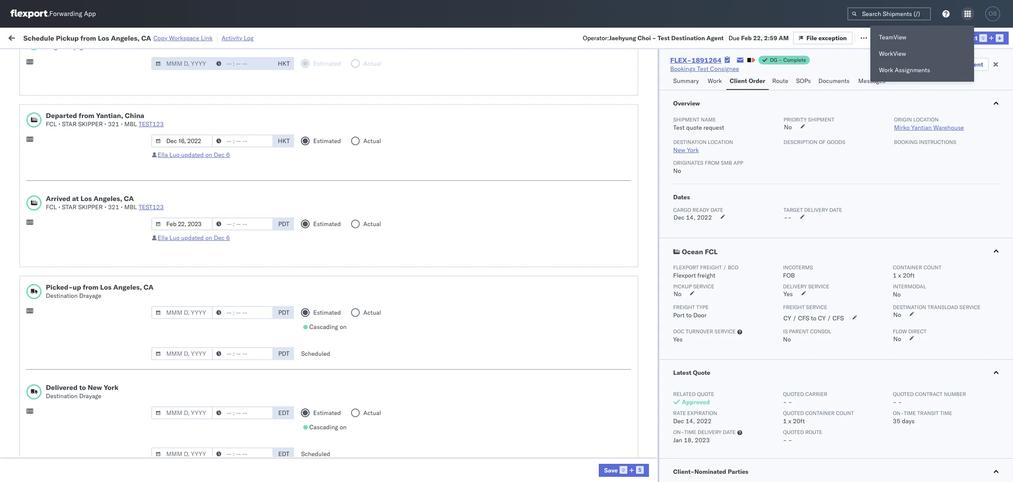 Task type: vqa. For each thing, say whether or not it's contained in the screenshot.
1st the CEAU7522281, HLXU6269489, HLXU8034992 from the bottom
yes



Task type: describe. For each thing, give the bounding box(es) containing it.
turnover
[[686, 328, 713, 335]]

4 schedule pickup from los angeles, ca button from the top
[[20, 217, 126, 227]]

ca for sixth schedule pickup from los angeles, ca link from the bottom
[[118, 123, 126, 130]]

client-
[[673, 468, 695, 476]]

pdt for picked-up from los angeles, ca
[[278, 309, 289, 317]]

updated for arrived at los angeles, ca
[[181, 234, 204, 242]]

schedule delivery appointment button for 11:30 pm est, jan 23, 2023
[[20, 312, 106, 322]]

4 1846748 from the top
[[634, 161, 660, 169]]

ella luo updated on dec 6 button for departed from yantian, china
[[158, 151, 230, 159]]

ceau7522281, hlxu6269489, hlxu8034992 for sixth schedule pickup from los angeles, ca link from the bottom
[[691, 123, 825, 131]]

1 flex-1889466 from the top
[[615, 218, 660, 226]]

angeles, inside picked-up from los angeles, ca destination drayage
[[113, 283, 142, 291]]

1 test123456 from the top
[[764, 123, 801, 131]]

schedule for 2nd schedule pickup from rotterdam, netherlands button from the bottom of the page
[[20, 332, 45, 340]]

latest quote button
[[660, 360, 1013, 386]]

1 upload customs clearance documents button from the top
[[20, 84, 128, 94]]

delivery for 2nd schedule delivery appointment "button" from the top of the page
[[47, 161, 69, 168]]

dec inside quoted contract number - - rate expiration dec 14, 2022
[[673, 417, 684, 425]]

luo for departed from yantian, china
[[169, 151, 180, 159]]

4 hlxu6269489, from the top
[[737, 161, 781, 169]]

205 on track
[[199, 34, 235, 41]]

cascading on for delivered to new york
[[309, 423, 347, 431]]

jaehyung choi - test origin agent
[[905, 313, 999, 321]]

2 2130387 from the top
[[634, 332, 660, 340]]

20ft inside quoted container count 1 x 20ft
[[793, 417, 805, 425]]

messages
[[858, 77, 886, 85]]

4 resize handle column header from the left
[[400, 67, 411, 482]]

drayage inside picked-up from los angeles, ca destination drayage
[[79, 292, 101, 300]]

1 horizontal spatial feb
[[741, 34, 752, 42]]

2 flex-2130384 from the top
[[615, 408, 660, 416]]

risk
[[179, 34, 189, 41]]

date for --
[[830, 207, 842, 213]]

schedule pickup from los angeles, ca for 4th schedule pickup from los angeles, ca link from the bottom of the page
[[20, 180, 126, 187]]

1 schedule pickup from rotterdam, netherlands button from the top
[[20, 331, 148, 341]]

schedule pickup from los angeles, ca copy workspace link
[[23, 34, 213, 42]]

from for fourth schedule pickup from los angeles, ca link
[[67, 218, 80, 226]]

x inside "container count 1 x 20ft"
[[898, 272, 901, 279]]

no down flow
[[893, 335, 901, 343]]

client
[[967, 61, 983, 68]]

destination location new york
[[673, 139, 733, 154]]

warehouse
[[933, 124, 964, 131]]

work for work assignments
[[879, 66, 893, 74]]

mbl/mawb numbers button
[[760, 68, 892, 77]]

2 gvcu5265864 from the top
[[691, 332, 734, 340]]

1 cy from the left
[[784, 314, 791, 322]]

skipper inside arrived at los angeles, ca fcl • star skipper • 321 • mbl test123
[[78, 203, 103, 211]]

10 resize handle column header from the left
[[964, 67, 974, 482]]

target delivery date
[[784, 207, 842, 213]]

2 zimu3048342 from the top
[[764, 408, 806, 416]]

3 estimated from the top
[[313, 309, 341, 317]]

8 resize handle column header from the left
[[750, 67, 760, 482]]

ceau7522281, hlxu6269489, hlxu8034992 for fifth schedule pickup from los angeles, ca link from the bottom of the page
[[691, 142, 825, 150]]

operator: jaehyung choi - test destination agent
[[583, 34, 724, 42]]

2 schedule delivery appointment button from the top
[[20, 160, 106, 170]]

port
[[673, 311, 685, 319]]

1 maeu9408431 from the top
[[764, 313, 808, 321]]

ceau7522281, for schedule delivery appointment link related to 2:59 am edt, nov 5, 2022
[[691, 104, 736, 112]]

no inside the is parent consol no
[[783, 336, 791, 343]]

3 abcdefg78456546 from the top
[[764, 256, 823, 264]]

1 schedule pickup from los angeles, ca link from the top
[[20, 122, 126, 131]]

1 vertical spatial yes
[[673, 336, 683, 343]]

target
[[784, 207, 803, 213]]

3 1889466 from the top
[[634, 256, 660, 264]]

6 schedule pickup from los angeles, ca button from the top
[[20, 351, 126, 360]]

1 nyku9743990 from the top
[[691, 389, 734, 397]]

4 ceau7522281, hlxu6269489, hlxu8034992 from the top
[[691, 161, 825, 169]]

confirm delivery link for 9:00 am est, dec 24, 2022
[[20, 274, 66, 283]]

0 vertical spatial yes
[[784, 290, 793, 298]]

import work button
[[70, 28, 113, 47]]

incoterms fob
[[783, 264, 813, 279]]

flex-1846748 for 4th schedule pickup from los angeles, ca link from the bottom of the page
[[615, 180, 660, 188]]

days
[[902, 417, 915, 425]]

Search Work text field
[[722, 31, 816, 44]]

actual for edt
[[363, 409, 381, 417]]

5 mmm d, yyyy text field from the top
[[152, 448, 213, 461]]

service right the turnover
[[715, 328, 736, 335]]

mirko yantian warehouse link
[[894, 124, 964, 131]]

consignee for flexport demo consignee
[[457, 85, 486, 93]]

0 vertical spatial choi
[[638, 34, 651, 42]]

4 test123456 from the top
[[764, 199, 801, 207]]

test123 inside departed from yantian, china fcl • star skipper • 321 • mbl test123
[[139, 120, 164, 128]]

aug
[[220, 85, 231, 93]]

ca for 6th schedule pickup from los angeles, ca link
[[118, 351, 126, 359]]

bookings
[[670, 65, 696, 73]]

0 horizontal spatial file exception
[[807, 34, 847, 42]]

flex-1660288
[[615, 85, 660, 93]]

35
[[893, 417, 901, 425]]

1 horizontal spatial file exception
[[865, 34, 906, 41]]

2022 inside quoted contract number - - rate expiration dec 14, 2022
[[697, 417, 712, 425]]

priority
[[784, 116, 807, 123]]

cargo ready date
[[673, 207, 723, 213]]

schedule for second schedule pickup from los angeles, ca "button" from the bottom
[[20, 294, 45, 302]]

3 2130387 from the top
[[634, 370, 660, 378]]

3 nyku9743990 from the top
[[691, 465, 734, 473]]

test123 button for arrived at los angeles, ca
[[139, 203, 164, 211]]

new york link
[[673, 146, 699, 154]]

on-time transit time 35 days
[[893, 410, 952, 425]]

date up parties
[[723, 429, 736, 435]]

schedule delivery appointment link for 2:59 am edt, nov 5, 2022
[[20, 103, 106, 112]]

app inside originates from smb app no
[[734, 160, 743, 166]]

1 hkt from the top
[[278, 60, 290, 67]]

Search Shipments (/) text field
[[848, 7, 931, 20]]

uetu5238478 for schedule delivery appointment
[[737, 237, 780, 245]]

no down pickup service
[[674, 290, 682, 298]]

1 schedule pickup from rotterdam, netherlands link from the top
[[20, 331, 148, 340]]

/ inside flexport freight / bco flexport freight
[[723, 264, 727, 271]]

to for cy
[[811, 314, 817, 322]]

dates
[[673, 193, 690, 201]]

11:30 pm est, jan 23, 2023
[[179, 313, 259, 321]]

delivery for confirm delivery button for 9:00 am est, dec 24, 2022
[[44, 275, 66, 283]]

jan 18, 2023
[[673, 436, 710, 444]]

-- : -- -- text field for arrived at los angeles, ca
[[212, 218, 273, 231]]

2 horizontal spatial time
[[940, 410, 952, 416]]

abcdefg78456546 for confirm delivery
[[764, 275, 823, 283]]

ella luo updated on dec 6 button for arrived at los angeles, ca
[[158, 234, 230, 242]]

approved
[[682, 398, 710, 406]]

3 schedule pickup from los angeles, ca button from the top
[[20, 179, 126, 189]]

schedule delivery appointment button for 2:59 am edt, nov 5, 2022
[[20, 103, 106, 113]]

confirm inside button
[[20, 256, 42, 264]]

1891264
[[692, 56, 722, 64]]

1 gvcu5265864 from the top
[[691, 313, 734, 321]]

5 schedule pickup from los angeles, ca button from the top
[[20, 293, 126, 303]]

latest quote
[[673, 369, 710, 377]]

1 flex-1846748 from the top
[[615, 104, 660, 112]]

3 pdt from the top
[[278, 350, 289, 358]]

forwarding
[[49, 10, 82, 18]]

lhuu7894563, for schedule pickup from los angeles, ca
[[691, 218, 736, 226]]

hlxu6269489, for sixth schedule pickup from los angeles, ca link from the bottom
[[737, 123, 781, 131]]

name
[[701, 116, 716, 123]]

8:30 for 8:30 pm est, jan 30, 2023
[[179, 408, 192, 416]]

flex-1891264 link
[[670, 56, 722, 64]]

3 upload customs clearance documents link from the top
[[20, 370, 128, 378]]

clearance for third upload customs clearance documents link
[[67, 370, 95, 378]]

departed
[[46, 111, 77, 120]]

schedule pickup from rotterdam, netherlands for 1st schedule pickup from rotterdam, netherlands link from the bottom
[[20, 408, 148, 416]]

0 vertical spatial agent
[[707, 34, 724, 42]]

5 2130387 from the top
[[634, 447, 660, 454]]

1 ceau7522281, hlxu6269489, hlxu8034992 from the top
[[691, 104, 825, 112]]

flex-1846748 for sixth schedule pickup from los angeles, ca link from the bottom
[[615, 123, 660, 131]]

teamview
[[879, 33, 907, 41]]

1 horizontal spatial /
[[793, 314, 797, 322]]

1 savant from the top
[[925, 85, 944, 93]]

number
[[944, 391, 966, 397]]

teamview link
[[871, 29, 974, 45]]

1 vertical spatial quote
[[697, 391, 714, 397]]

mbl inside arrived at los angeles, ca fcl • star skipper • 321 • mbl test123
[[124, 203, 137, 211]]

jan left 18,
[[673, 436, 682, 444]]

2:59 am est, jan 25, 2023
[[179, 351, 256, 359]]

latest
[[673, 369, 692, 377]]

track
[[221, 34, 235, 41]]

3 lhuu7894563, uetu5238478 from the top
[[691, 256, 780, 264]]

3 flex-2130384 from the top
[[615, 466, 660, 473]]

activity
[[222, 34, 242, 42]]

0 horizontal spatial app
[[84, 10, 96, 18]]

3 schedule pickup from los angeles, ca link from the top
[[20, 179, 126, 188]]

6 resize handle column header from the left
[[586, 67, 597, 482]]

3 mmm d, yyyy text field from the top
[[152, 218, 213, 231]]

on- for on-time transit time 35 days
[[893, 410, 904, 416]]

client order button
[[726, 73, 769, 90]]

no right :
[[205, 53, 212, 60]]

2 schedule pickup from los angeles, ca button from the top
[[20, 141, 126, 151]]

1 flex-2130384 from the top
[[615, 389, 660, 397]]

actions
[[979, 70, 997, 76]]

los for fifth schedule pickup from los angeles, ca link from the bottom of the page
[[82, 142, 91, 149]]

2 flex-2130387 from the top
[[615, 332, 660, 340]]

flex-1891264
[[670, 56, 722, 64]]

3 gvcu5265864 from the top
[[691, 370, 734, 378]]

uetu5238478 for schedule pickup from los angeles, ca
[[737, 218, 780, 226]]

workitem
[[10, 70, 32, 76]]

ready for work, blocked, in progress
[[66, 53, 157, 60]]

3 hlxu8034992 from the top
[[783, 142, 825, 150]]

clearance for first upload customs clearance documents link
[[67, 85, 95, 92]]

4 flex-1889466 from the top
[[615, 275, 660, 283]]

quoted for quoted contract number - - rate expiration dec 14, 2022
[[893, 391, 914, 397]]

ella luo updated on dec 6 for departed from yantian, china
[[158, 151, 230, 159]]

2 cy from the left
[[818, 314, 826, 322]]

log
[[244, 34, 254, 42]]

1 vertical spatial freight
[[698, 272, 715, 279]]

os button
[[983, 4, 1003, 24]]

schedule for 6th schedule pickup from los angeles, ca "button" from the bottom of the page
[[20, 123, 45, 130]]

quoted for quoted route - -
[[783, 429, 804, 435]]

mirko
[[894, 124, 910, 131]]

lhuu7894563, uetu5238478 for confirm delivery
[[691, 275, 780, 283]]

deadline
[[179, 70, 199, 76]]

3 flex-1889466 from the top
[[615, 256, 660, 264]]

assignments
[[895, 66, 930, 74]]

no down priority
[[784, 123, 792, 131]]

3 customs from the top
[[41, 370, 65, 378]]

overview
[[673, 99, 700, 107]]

is parent consol no
[[783, 328, 831, 343]]

container numbers button
[[687, 68, 751, 77]]

bookings test consignee link
[[670, 64, 739, 73]]

1 2:59 am edt, nov 5, 2022 from the top
[[179, 104, 254, 112]]

20ft inside "container count 1 x 20ft"
[[903, 272, 915, 279]]

1 schedule pickup from los angeles, ca button from the top
[[20, 122, 126, 132]]

2 schedule pickup from rotterdam, netherlands button from the top
[[20, 408, 148, 417]]

5 hlxu8034992 from the top
[[783, 180, 825, 188]]

quoted route - -
[[783, 429, 822, 444]]

at for arrived
[[72, 194, 79, 203]]

ocean fcl inside button
[[682, 247, 718, 256]]

edt for second mmm d, yyyy text box from the bottom of the page
[[278, 409, 289, 417]]

2 confirm from the top
[[20, 275, 42, 283]]

2 appointment from the top
[[71, 161, 106, 168]]

import
[[73, 34, 93, 41]]

related
[[673, 391, 696, 397]]

departed from yantian, china fcl • star skipper • 321 • mbl test123
[[46, 111, 164, 128]]

los inside arrived at los angeles, ca fcl • star skipper • 321 • mbl test123
[[80, 194, 92, 203]]

quoted container count 1 x 20ft
[[783, 410, 854, 425]]

0 horizontal spatial --
[[488, 85, 496, 93]]

9 resize handle column header from the left
[[891, 67, 901, 482]]

2 cfs from the left
[[833, 314, 844, 322]]

2 1889466 from the top
[[634, 237, 660, 245]]

4 2130387 from the top
[[634, 427, 660, 435]]

3 actual from the top
[[363, 309, 381, 317]]

documents inside 'button'
[[819, 77, 850, 85]]

2 upload customs clearance documents button from the top
[[20, 198, 128, 208]]

intermodal no
[[893, 283, 926, 298]]

documents for second upload customs clearance documents link from the top of the page
[[96, 199, 128, 206]]

origin for origin drayage
[[46, 43, 62, 51]]

2 resize handle column header from the left
[[288, 67, 298, 482]]

container
[[805, 410, 835, 416]]

2 flex-1889466 from the top
[[615, 237, 660, 245]]

ca for fifth schedule pickup from los angeles, ca link from the bottom of the page
[[118, 142, 126, 149]]

client order
[[730, 77, 765, 85]]

2 schedule delivery appointment from the top
[[20, 161, 106, 168]]

agent for jaehyung choi - test destination agent
[[998, 351, 1013, 359]]

mbl inside departed from yantian, china fcl • star skipper • 321 • mbl test123
[[124, 120, 137, 128]]

service up msdu7304509
[[693, 283, 714, 290]]

1 horizontal spatial exception
[[877, 34, 906, 41]]

6 schedule pickup from los angeles, ca link from the top
[[20, 351, 126, 359]]

schedule delivery appointment link for 11:30 pm est, jan 23, 2023
[[20, 312, 106, 321]]

4 ceau7522281, from the top
[[691, 161, 736, 169]]

2:59 am edt, nov 5, 2022 for sixth schedule pickup from los angeles, ca link from the bottom
[[179, 123, 254, 131]]

1 vertical spatial --
[[784, 214, 792, 221]]

doc turnover service
[[673, 328, 736, 335]]

2 test123456 from the top
[[764, 142, 801, 150]]

1 horizontal spatial file
[[865, 34, 876, 41]]

los for 4th schedule pickup from los angeles, ca link from the bottom of the page
[[82, 180, 91, 187]]

of
[[819, 139, 826, 145]]

2023 for 8:30 am est, feb 3, 2023
[[238, 447, 253, 454]]

ca inside picked-up from los angeles, ca destination drayage
[[144, 283, 154, 291]]

abcd1234560
[[691, 351, 734, 359]]

18,
[[684, 436, 693, 444]]

lhuu7894563, for schedule delivery appointment
[[691, 237, 736, 245]]

scheduled for picked-up from los angeles, ca
[[301, 350, 330, 358]]

hlxu6269489, for 4th schedule pickup from los angeles, ca link from the bottom of the page
[[737, 180, 781, 188]]

workview link
[[871, 45, 974, 62]]

work,
[[91, 53, 105, 60]]

4 hlxu8034992 from the top
[[783, 161, 825, 169]]

1 edt, from the top
[[205, 85, 218, 93]]

schedule for schedule delivery appointment "button" associated with 2:59 am est, dec 14, 2022
[[20, 237, 45, 245]]

1 nov from the top
[[220, 104, 231, 112]]

maeu9408431 for confirm pickup from rotterdam, netherlands
[[764, 427, 808, 435]]

service up jaehyung choi - test origin agent
[[960, 304, 981, 311]]

confirm delivery button for 8:30 am est, feb 3, 2023
[[20, 446, 66, 455]]

new for delivered
[[88, 383, 102, 392]]

0 horizontal spatial feb
[[219, 447, 230, 454]]

los for the confirm pickup from los angeles, ca link
[[78, 256, 88, 264]]

2 horizontal spatial /
[[827, 314, 831, 322]]

4 1889466 from the top
[[634, 275, 660, 283]]

1 omkar from the top
[[905, 85, 924, 93]]

work inside button
[[95, 34, 110, 41]]

quoted contract number - - rate expiration dec 14, 2022
[[673, 391, 966, 425]]

updated for departed from yantian, china
[[181, 151, 204, 159]]

my work
[[9, 31, 47, 43]]

confirm delivery link for 8:30 am est, feb 3, 2023
[[20, 446, 66, 454]]

picked-up from los angeles, ca destination drayage
[[46, 283, 154, 300]]

5 resize handle column header from the left
[[474, 67, 484, 482]]

numbers for mbl/mawb numbers
[[796, 70, 817, 76]]

next button
[[959, 31, 1009, 44]]

0 vertical spatial freight
[[700, 264, 722, 271]]

3 resize handle column header from the left
[[327, 67, 338, 482]]

upload customs clearance documents for first upload customs clearance documents link
[[20, 85, 128, 92]]

hlxu6269489, for fifth schedule pickup from los angeles, ca link from the bottom of the page
[[737, 142, 781, 150]]

4 confirm from the top
[[20, 446, 42, 454]]

work assignments
[[879, 66, 930, 74]]

4 flex-1846748 from the top
[[615, 161, 660, 169]]

0 vertical spatial delivery
[[804, 207, 828, 213]]

2 edt, from the top
[[205, 104, 218, 112]]

summary button
[[670, 73, 704, 90]]

time for on-time transit time 35 days
[[904, 410, 916, 416]]

-- : -- -- text field for picked-up from los angeles, ca
[[212, 306, 273, 319]]

321 inside departed from yantian, china fcl • star skipper • 321 • mbl test123
[[108, 120, 119, 128]]

star inside arrived at los angeles, ca fcl • star skipper • 321 • mbl test123
[[62, 203, 77, 211]]

los for 6th schedule pickup from los angeles, ca link
[[82, 351, 91, 359]]

2 upload customs clearance documents link from the top
[[20, 198, 128, 207]]

count inside "container count 1 x 20ft"
[[924, 264, 942, 271]]

2 vertical spatial --
[[764, 351, 772, 359]]

container for container numbers
[[691, 70, 714, 76]]

angeles, inside button
[[89, 256, 113, 264]]

mode button
[[338, 68, 402, 77]]

0 vertical spatial jaehyung
[[609, 34, 636, 42]]

2 schedule pickup from rotterdam, netherlands link from the top
[[20, 408, 148, 416]]

1 flex-2130387 from the top
[[615, 313, 660, 321]]

link
[[201, 34, 213, 42]]

0 vertical spatial netherlands
[[114, 332, 148, 340]]

2 schedule delivery appointment link from the top
[[20, 160, 106, 169]]

confirm inside button
[[20, 427, 42, 435]]

transload
[[928, 304, 958, 311]]

los for second schedule pickup from los angeles, ca link from the bottom
[[82, 294, 91, 302]]

in
[[129, 53, 134, 60]]

account
[[533, 466, 556, 473]]

location for yantian
[[914, 116, 939, 123]]

pm for 11:30
[[197, 313, 206, 321]]

instructions
[[919, 139, 956, 145]]



Task type: locate. For each thing, give the bounding box(es) containing it.
app right smb
[[734, 160, 743, 166]]

schedule for 2nd schedule delivery appointment "button" from the top of the page
[[20, 161, 45, 168]]

from inside 'confirm pickup from rotterdam, netherlands' link
[[64, 427, 76, 435]]

container inside button
[[691, 70, 714, 76]]

los for sixth schedule pickup from los angeles, ca link from the bottom
[[82, 123, 91, 130]]

customs
[[41, 85, 65, 92], [41, 199, 65, 206], [41, 370, 65, 378]]

route
[[772, 77, 788, 85]]

0 horizontal spatial delivery
[[698, 429, 722, 435]]

1 vertical spatial 6
[[226, 234, 230, 242]]

1 confirm delivery link from the top
[[20, 274, 66, 283]]

0 vertical spatial omkar
[[905, 85, 924, 93]]

freight for freight service
[[783, 304, 805, 311]]

on- inside 'on-time transit time 35 days'
[[893, 410, 904, 416]]

file up mbl/mawb numbers button at the top of the page
[[807, 34, 817, 42]]

2 star from the top
[[62, 203, 77, 211]]

0 vertical spatial 1
[[893, 272, 897, 279]]

flex-1662119 button
[[601, 349, 662, 361], [601, 349, 662, 361]]

origin location mirko yantian warehouse
[[894, 116, 964, 131]]

1 uetu5238478 from the top
[[737, 218, 780, 226]]

4 edt, from the top
[[205, 142, 218, 150]]

1 lhuu7894563, uetu5238478 from the top
[[691, 218, 780, 226]]

1 vertical spatial omkar savant
[[905, 123, 944, 131]]

ready
[[693, 207, 709, 213]]

omkar down operator
[[905, 85, 924, 93]]

3 test123456 from the top
[[764, 180, 801, 188]]

on- for on-time delivery date
[[673, 429, 684, 435]]

documents for first upload customs clearance documents link
[[96, 85, 128, 92]]

schedule for schedule delivery appointment "button" for 2:59 am edt, nov 5, 2022
[[20, 104, 45, 111]]

1 vertical spatial schedule pickup from rotterdam, netherlands
[[20, 408, 148, 416]]

2023 right 3,
[[238, 447, 253, 454]]

no inside the intermodal no
[[893, 291, 901, 298]]

time
[[904, 410, 916, 416], [940, 410, 952, 416], [684, 429, 696, 435]]

quote down "shipment" on the top right
[[686, 124, 702, 131]]

confirm delivery for 9:00
[[20, 275, 66, 283]]

view as client button
[[930, 58, 989, 71]]

delivery up jan 18, 2023 at the bottom right
[[698, 429, 722, 435]]

delivery service
[[783, 283, 829, 290]]

destination inside destination location new york
[[673, 139, 707, 145]]

destination inside picked-up from los angeles, ca destination drayage
[[46, 292, 78, 300]]

2 ceau7522281, from the top
[[691, 123, 736, 131]]

yes down doc
[[673, 336, 683, 343]]

ready
[[66, 53, 82, 60]]

freight left bco
[[700, 264, 722, 271]]

to
[[686, 311, 692, 319], [811, 314, 817, 322], [79, 383, 86, 392]]

4 schedule pickup from los angeles, ca link from the top
[[20, 217, 126, 226]]

schedule delivery appointment down workitem button
[[20, 104, 106, 111]]

feb left 22,
[[741, 34, 752, 42]]

fcl inside departed from yantian, china fcl • star skipper • 321 • mbl test123
[[46, 120, 57, 128]]

at inside arrived at los angeles, ca fcl • star skipper • 321 • mbl test123
[[72, 194, 79, 203]]

1 horizontal spatial work
[[708, 77, 722, 85]]

originates from smb app no
[[673, 160, 743, 175]]

star inside departed from yantian, china fcl • star skipper • 321 • mbl test123
[[62, 120, 77, 128]]

3 lhuu7894563, from the top
[[691, 256, 736, 264]]

schedule delivery appointment link down workitem button
[[20, 103, 106, 112]]

4 2:59 am edt, nov 5, 2022 from the top
[[179, 180, 254, 188]]

2 mmm d, yyyy text field from the top
[[152, 347, 213, 360]]

exception up mbl/mawb numbers button at the top of the page
[[819, 34, 847, 42]]

2 uetu5238478 from the top
[[737, 237, 780, 245]]

container for container count 1 x 20ft
[[893, 264, 922, 271]]

to down service
[[811, 314, 817, 322]]

delivery for schedule delivery appointment "button" for 2:59 am edt, nov 5, 2022
[[47, 104, 69, 111]]

rotterdam,
[[82, 332, 112, 340], [82, 408, 112, 416], [78, 427, 109, 435]]

2130384 right save
[[634, 466, 660, 473]]

numbers inside container numbers button
[[716, 70, 737, 76]]

1846748 for second upload customs clearance documents link from the top of the page
[[634, 199, 660, 207]]

MMM D, YYYY text field
[[152, 57, 213, 70], [152, 134, 213, 147], [152, 218, 213, 231], [152, 407, 213, 419], [152, 448, 213, 461]]

schedule pickup from los angeles, ca button
[[20, 122, 126, 132], [20, 141, 126, 151], [20, 179, 126, 189], [20, 217, 126, 227], [20, 293, 126, 303], [20, 351, 126, 360]]

0 vertical spatial -- : -- -- text field
[[212, 407, 273, 419]]

2 nyku9743990 from the top
[[691, 408, 734, 416]]

MMM D, YYYY text field
[[152, 306, 213, 319], [152, 347, 213, 360]]

location inside destination location new york
[[708, 139, 733, 145]]

exception up 'workview'
[[877, 34, 906, 41]]

2 skipper from the top
[[78, 203, 103, 211]]

confirm
[[20, 256, 42, 264], [20, 275, 42, 283], [20, 427, 42, 435], [20, 446, 42, 454]]

8:30 for 8:30 am est, feb 3, 2023
[[179, 447, 192, 454]]

actual
[[363, 137, 381, 145], [363, 220, 381, 228], [363, 309, 381, 317], [363, 409, 381, 417]]

to right port
[[686, 311, 692, 319]]

from inside the confirm pickup from los angeles, ca link
[[64, 256, 76, 264]]

estimated for hkt
[[313, 137, 341, 145]]

omkar up booking
[[905, 123, 924, 131]]

work down 'workview'
[[879, 66, 893, 74]]

appointment up the confirm pickup from los angeles, ca link
[[71, 237, 106, 245]]

drayage up ready
[[64, 43, 86, 51]]

jan for 30,
[[219, 408, 228, 416]]

maeu9408431 down quoted container count 1 x 20ft
[[764, 427, 808, 435]]

zimu3048342 down quoted carrier - - at the bottom
[[764, 408, 806, 416]]

3 edt, from the top
[[205, 123, 218, 131]]

2023 for 8:30 pm est, jan 30, 2023
[[241, 408, 256, 416]]

2 schedule pickup from los angeles, ca link from the top
[[20, 141, 126, 150]]

hlxu6269489, for second upload customs clearance documents link from the top of the page
[[737, 199, 781, 207]]

2 vertical spatial customs
[[41, 370, 65, 378]]

1 vertical spatial ella luo updated on dec 6 button
[[158, 234, 230, 242]]

ca inside button
[[115, 256, 123, 264]]

skipper inside departed from yantian, china fcl • star skipper • 321 • mbl test123
[[78, 120, 103, 128]]

numbers
[[716, 70, 737, 76], [796, 70, 817, 76]]

0 vertical spatial quote
[[686, 124, 702, 131]]

no down the originates
[[673, 167, 681, 175]]

3 1846748 from the top
[[634, 142, 660, 150]]

maeu9408431 up is
[[764, 313, 808, 321]]

/
[[723, 264, 727, 271], [793, 314, 797, 322], [827, 314, 831, 322]]

drayage down up
[[79, 292, 101, 300]]

ca
[[141, 34, 151, 42], [118, 123, 126, 130], [118, 142, 126, 149], [118, 180, 126, 187], [124, 194, 134, 203], [118, 218, 126, 226], [115, 256, 123, 264], [144, 283, 154, 291], [118, 294, 126, 302], [118, 351, 126, 359]]

quoted for quoted carrier - -
[[783, 391, 804, 397]]

0 vertical spatial star
[[62, 120, 77, 128]]

2 hlxu8034992 from the top
[[783, 123, 825, 131]]

scheduled for delivered to new york
[[301, 450, 330, 458]]

1 vertical spatial edt
[[278, 450, 289, 458]]

2 updated from the top
[[181, 234, 204, 242]]

4 mmm d, yyyy text field from the top
[[152, 407, 213, 419]]

x inside quoted container count 1 x 20ft
[[789, 417, 792, 425]]

container down the 1891264
[[691, 70, 714, 76]]

5 schedule delivery appointment button from the top
[[20, 389, 106, 398]]

0 vertical spatial zimu3048342
[[764, 389, 806, 397]]

schedule delivery appointment link up 'arrived' on the top of the page
[[20, 160, 106, 169]]

schedule delivery appointment up 'arrived' on the top of the page
[[20, 161, 106, 168]]

container up intermodal
[[893, 264, 922, 271]]

ceau7522281, up destination location new york
[[691, 123, 736, 131]]

20ft up quoted route - - on the bottom right of page
[[793, 417, 805, 425]]

2 vertical spatial netherlands
[[110, 427, 144, 435]]

schedule delivery appointment button up 'confirm pickup from rotterdam, netherlands' link
[[20, 389, 106, 398]]

0 vertical spatial container
[[691, 70, 714, 76]]

numbers up sops
[[796, 70, 817, 76]]

confirm delivery
[[20, 275, 66, 283], [20, 446, 66, 454]]

1 appointment from the top
[[71, 104, 106, 111]]

0 vertical spatial edt
[[278, 409, 289, 417]]

1 vertical spatial choi
[[932, 313, 945, 321]]

4 gvcu5265864 from the top
[[691, 427, 734, 435]]

1 omkar savant from the top
[[905, 85, 944, 93]]

work inside button
[[708, 77, 722, 85]]

appointment up arrived at los angeles, ca fcl • star skipper • 321 • mbl test123
[[71, 161, 106, 168]]

1662119
[[634, 351, 660, 359]]

14, inside quoted contract number - - rate expiration dec 14, 2022
[[686, 417, 695, 425]]

abcdefg78456546 for schedule delivery appointment
[[764, 237, 823, 245]]

11 resize handle column header from the left
[[998, 67, 1008, 482]]

nyku9743990 down approved
[[691, 408, 734, 416]]

york inside destination location new york
[[687, 146, 699, 154]]

4 uetu5238478 from the top
[[737, 275, 780, 283]]

321 inside arrived at los angeles, ca fcl • star skipper • 321 • mbl test123
[[108, 203, 119, 211]]

0 vertical spatial confirm delivery button
[[20, 274, 66, 284]]

0 vertical spatial origin
[[46, 43, 62, 51]]

cy down service
[[818, 314, 826, 322]]

service up service
[[808, 283, 829, 290]]

/ up consol
[[827, 314, 831, 322]]

work right import on the top of the page
[[95, 34, 110, 41]]

origin drayage
[[46, 43, 86, 51]]

1 vertical spatial 321
[[108, 203, 119, 211]]

5,
[[232, 104, 238, 112], [232, 123, 238, 131], [232, 142, 238, 150], [232, 180, 238, 188]]

0 horizontal spatial work
[[95, 34, 110, 41]]

appointment for 2:59 am edt, nov 5, 2022
[[71, 104, 106, 111]]

no inside originates from smb app no
[[673, 167, 681, 175]]

1 horizontal spatial to
[[686, 311, 692, 319]]

0 vertical spatial updated
[[181, 151, 204, 159]]

1 vertical spatial york
[[104, 383, 119, 392]]

0 vertical spatial york
[[687, 146, 699, 154]]

1 vertical spatial nyku9743990
[[691, 408, 734, 416]]

new for destination
[[673, 146, 685, 154]]

1 horizontal spatial container
[[893, 264, 922, 271]]

test123 button
[[139, 120, 164, 128], [139, 203, 164, 211]]

quoted left route
[[783, 429, 804, 435]]

-- : -- -- text field
[[212, 57, 273, 70], [212, 134, 273, 147], [212, 218, 273, 231], [212, 306, 273, 319], [212, 347, 273, 360]]

0 vertical spatial customs
[[41, 85, 65, 92]]

ceau7522281,
[[691, 104, 736, 112], [691, 123, 736, 131], [691, 142, 736, 150], [691, 161, 736, 169], [691, 180, 736, 188], [691, 199, 736, 207]]

resize handle column header
[[163, 67, 173, 482], [288, 67, 298, 482], [327, 67, 338, 482], [400, 67, 411, 482], [474, 67, 484, 482], [586, 67, 597, 482], [677, 67, 687, 482], [750, 67, 760, 482], [891, 67, 901, 482], [964, 67, 974, 482], [998, 67, 1008, 482]]

ella for arrived at los angeles, ca
[[158, 234, 168, 242]]

1 freight from the left
[[673, 304, 695, 311]]

1 inside "container count 1 x 20ft"
[[893, 272, 897, 279]]

delivery right "target"
[[804, 207, 828, 213]]

location up mirko yantian warehouse link
[[914, 116, 939, 123]]

date up ocean fcl button
[[830, 207, 842, 213]]

pickup service
[[673, 283, 714, 290]]

quoted inside quoted carrier - -
[[783, 391, 804, 397]]

1 vertical spatial hkt
[[278, 137, 290, 145]]

1 pdt from the top
[[278, 220, 289, 228]]

0 vertical spatial 321
[[108, 120, 119, 128]]

zimu3048342 up container
[[764, 389, 806, 397]]

1 vertical spatial clearance
[[67, 199, 95, 206]]

complete
[[783, 57, 806, 63]]

0 vertical spatial omkar savant
[[905, 85, 944, 93]]

to right 'delivered'
[[79, 383, 86, 392]]

lhuu7894563, up msdu7304509
[[691, 275, 736, 283]]

test inside bookings test consignee link
[[697, 65, 709, 73]]

1 horizontal spatial freight
[[783, 304, 805, 311]]

date right the ready
[[711, 207, 723, 213]]

ella luo updated on dec 6 for arrived at los angeles, ca
[[158, 234, 230, 242]]

schedule pickup from los angeles, ca for sixth schedule pickup from los angeles, ca link from the bottom
[[20, 123, 126, 130]]

5 1846748 from the top
[[634, 180, 660, 188]]

2 omkar savant from the top
[[905, 123, 944, 131]]

schedule for 2nd schedule pickup from los angeles, ca "button" from the top
[[20, 142, 45, 149]]

batch
[[964, 34, 981, 41]]

am for 2nd schedule pickup from los angeles, ca "button" from the top
[[193, 142, 203, 150]]

upload for 1st upload customs clearance documents "button"
[[20, 85, 40, 92]]

forwarding app
[[49, 10, 96, 18]]

2 test123 button from the top
[[139, 203, 164, 211]]

fcl inside arrived at los angeles, ca fcl • star skipper • 321 • mbl test123
[[46, 203, 57, 211]]

759 at risk
[[159, 34, 189, 41]]

1 vertical spatial delivery
[[698, 429, 722, 435]]

quoted inside quoted container count 1 x 20ft
[[783, 410, 804, 416]]

0 vertical spatial test123 button
[[139, 120, 164, 128]]

6 for arrived at los angeles, ca
[[226, 234, 230, 242]]

1 vertical spatial netherlands
[[114, 408, 148, 416]]

x up intermodal
[[898, 272, 901, 279]]

2 hlxu6269489, from the top
[[737, 123, 781, 131]]

1 horizontal spatial numbers
[[796, 70, 817, 76]]

omkar down yantian
[[905, 142, 924, 150]]

flex-2130384
[[615, 389, 660, 397], [615, 408, 660, 416], [615, 466, 660, 473]]

flex-1889466 button
[[601, 216, 662, 228], [601, 216, 662, 228], [601, 235, 662, 247], [601, 235, 662, 247], [601, 254, 662, 266], [601, 254, 662, 266], [601, 273, 662, 285], [601, 273, 662, 285]]

1 vertical spatial 8:30
[[179, 447, 192, 454]]

ocean inside button
[[682, 247, 703, 256]]

3 flex-2130387 from the top
[[615, 370, 660, 378]]

1 test123 button from the top
[[139, 120, 164, 128]]

fcl inside button
[[705, 247, 718, 256]]

jan for 23,
[[222, 313, 232, 321]]

container inside "container count 1 x 20ft"
[[893, 264, 922, 271]]

2 vertical spatial upload
[[20, 370, 40, 378]]

1 upload customs clearance documents from the top
[[20, 85, 128, 92]]

schedule delivery appointment up 'confirm pickup from rotterdam, netherlands' link
[[20, 389, 106, 397]]

test123 inside arrived at los angeles, ca fcl • star skipper • 321 • mbl test123
[[139, 203, 164, 211]]

5 schedule delivery appointment link from the top
[[20, 389, 106, 397]]

2 vertical spatial origin
[[965, 313, 982, 321]]

schedule delivery appointment link up 'confirm pickup from rotterdam, netherlands' link
[[20, 389, 106, 397]]

1 vertical spatial count
[[836, 410, 854, 416]]

0 vertical spatial nyku9743990
[[691, 389, 734, 397]]

2 321 from the top
[[108, 203, 119, 211]]

quoted inside quoted route - -
[[783, 429, 804, 435]]

2 pdt from the top
[[278, 309, 289, 317]]

1 mmm d, yyyy text field from the top
[[152, 57, 213, 70]]

star down departed on the top of page
[[62, 120, 77, 128]]

origin inside the origin location mirko yantian warehouse
[[894, 116, 912, 123]]

0 horizontal spatial freight
[[673, 304, 695, 311]]

1 actual from the top
[[363, 137, 381, 145]]

0 horizontal spatial on-
[[673, 429, 684, 435]]

schedule pickup from rotterdam, netherlands for second schedule pickup from rotterdam, netherlands link from the bottom
[[20, 332, 148, 340]]

4 nov from the top
[[220, 180, 231, 188]]

work
[[25, 31, 47, 43]]

ceau7522281, hlxu6269489, hlxu8034992
[[691, 104, 825, 112], [691, 123, 825, 131], [691, 142, 825, 150], [691, 161, 825, 169], [691, 180, 825, 188], [691, 199, 825, 207]]

omkar savant down operator
[[905, 85, 944, 93]]

to inside freight type port to door
[[686, 311, 692, 319]]

1 1889466 from the top
[[634, 218, 660, 226]]

3 upload from the top
[[20, 370, 40, 378]]

mmm d, yyyy text field down 9:00
[[152, 306, 213, 319]]

2023
[[244, 313, 259, 321], [241, 351, 256, 359], [241, 408, 256, 416], [695, 436, 710, 444], [238, 447, 253, 454]]

consol
[[810, 328, 831, 335]]

-- : -- -- text field
[[212, 407, 273, 419], [212, 448, 273, 461]]

1 -- : -- -- text field from the top
[[212, 57, 273, 70]]

0 vertical spatial cascading
[[309, 323, 338, 331]]

caiu7969337
[[691, 85, 732, 93]]

bco
[[728, 264, 739, 271]]

freight for freight type port to door
[[673, 304, 695, 311]]

2 5, from the top
[[232, 123, 238, 131]]

route
[[805, 429, 822, 435]]

doc
[[673, 328, 685, 335]]

nyku9743990 up approved
[[691, 389, 734, 397]]

new right 'delivered'
[[88, 383, 102, 392]]

savant down mirko yantian warehouse link
[[925, 142, 944, 150]]

2 2:59 am est, dec 14, 2022 from the top
[[179, 237, 258, 245]]

contract
[[915, 391, 943, 397]]

5 schedule delivery appointment from the top
[[20, 389, 106, 397]]

count up intermodal
[[924, 264, 942, 271]]

7 resize handle column header from the left
[[677, 67, 687, 482]]

1 resize handle column header from the left
[[163, 67, 173, 482]]

8:30 pm est, jan 30, 2023
[[179, 408, 256, 416]]

3 uetu5238478 from the top
[[737, 256, 780, 264]]

1 2130384 from the top
[[634, 389, 660, 397]]

cascading for delivered to new york
[[309, 423, 338, 431]]

savant
[[925, 85, 944, 93], [925, 123, 944, 131], [925, 142, 944, 150]]

ceau7522281, down originates from smb app no
[[691, 180, 736, 188]]

lhuu7894563, uetu5238478
[[691, 218, 780, 226], [691, 237, 780, 245], [691, 256, 780, 264], [691, 275, 780, 283]]

cy up is
[[784, 314, 791, 322]]

edt, for fifth schedule pickup from los angeles, ca link from the bottom of the page
[[205, 142, 218, 150]]

1 luo from the top
[[169, 151, 180, 159]]

pickup inside the confirm pickup from los angeles, ca link
[[44, 256, 62, 264]]

5 appointment from the top
[[71, 389, 106, 397]]

0 vertical spatial feb
[[741, 34, 752, 42]]

quoted for quoted container count 1 x 20ft
[[783, 410, 804, 416]]

schedule delivery appointment button up 'arrived' on the top of the page
[[20, 160, 106, 170]]

drayage up 'confirm pickup from rotterdam, netherlands' link
[[79, 392, 101, 400]]

destination inside delivered to new york destination drayage
[[46, 392, 78, 400]]

freight
[[673, 304, 695, 311], [783, 304, 805, 311]]

time up days
[[904, 410, 916, 416]]

0 horizontal spatial file
[[807, 34, 817, 42]]

los inside picked-up from los angeles, ca destination drayage
[[100, 283, 111, 291]]

rotterdam, for second schedule pickup from rotterdam, netherlands link from the bottom
[[82, 332, 112, 340]]

schedule for 1st schedule pickup from rotterdam, netherlands button from the bottom of the page
[[20, 408, 45, 416]]

jan for 25,
[[219, 351, 229, 359]]

confirm delivery for 8:30
[[20, 446, 66, 454]]

3:00
[[179, 85, 192, 93]]

2 vertical spatial upload customs clearance documents
[[20, 370, 128, 378]]

2 upload from the top
[[20, 199, 40, 206]]

2 -- : -- -- text field from the top
[[212, 448, 273, 461]]

test inside the shipment name test quote request
[[673, 124, 685, 131]]

netherlands inside button
[[110, 427, 144, 435]]

2:59 am est, dec 14, 2022 for schedule delivery appointment
[[179, 237, 258, 245]]

0 vertical spatial schedule pickup from rotterdam, netherlands link
[[20, 331, 148, 340]]

appointment down workitem button
[[71, 104, 106, 111]]

is
[[783, 328, 788, 335]]

time right transit
[[940, 410, 952, 416]]

1 horizontal spatial time
[[904, 410, 916, 416]]

ocean
[[342, 85, 360, 93], [342, 104, 360, 112], [434, 104, 452, 112], [507, 104, 525, 112], [342, 142, 360, 150], [342, 180, 360, 188], [434, 180, 452, 188], [507, 180, 525, 188], [342, 218, 360, 226], [682, 247, 703, 256], [342, 275, 360, 283], [434, 275, 452, 283], [507, 275, 525, 283], [342, 313, 360, 321], [342, 332, 360, 340], [342, 408, 360, 416], [342, 427, 360, 435]]

1 vertical spatial upload customs clearance documents
[[20, 199, 128, 206]]

1 2:59 am est, dec 14, 2022 from the top
[[179, 218, 258, 226]]

2 actual from the top
[[363, 220, 381, 228]]

0 vertical spatial new
[[673, 146, 685, 154]]

5 hlxu6269489, from the top
[[737, 180, 781, 188]]

cascading on for picked-up from los angeles, ca
[[309, 323, 347, 331]]

from inside departed from yantian, china fcl • star skipper • 321 • mbl test123
[[79, 111, 94, 120]]

freight up pickup service
[[698, 272, 715, 279]]

0 vertical spatial work
[[95, 34, 110, 41]]

omkar savant for fifth schedule pickup from los angeles, ca link from the bottom of the page
[[905, 142, 944, 150]]

booking instructions
[[894, 139, 956, 145]]

work for work button
[[708, 77, 722, 85]]

2130384 left related
[[634, 389, 660, 397]]

0 horizontal spatial exception
[[819, 34, 847, 42]]

from for sixth schedule pickup from los angeles, ca link from the bottom
[[67, 123, 80, 130]]

1 vertical spatial savant
[[925, 123, 944, 131]]

0 vertical spatial schedule pickup from rotterdam, netherlands button
[[20, 331, 148, 341]]

booking
[[894, 139, 918, 145]]

2 vertical spatial flexport
[[673, 272, 696, 279]]

flexport for flexport demo consignee
[[415, 85, 438, 93]]

0 vertical spatial flexport
[[415, 85, 438, 93]]

0 horizontal spatial origin
[[46, 43, 62, 51]]

new inside destination location new york
[[673, 146, 685, 154]]

1 zimu3048342 from the top
[[764, 389, 806, 397]]

0 horizontal spatial cy
[[784, 314, 791, 322]]

at for 759
[[172, 34, 178, 41]]

0 horizontal spatial count
[[836, 410, 854, 416]]

0 vertical spatial drayage
[[64, 43, 86, 51]]

0 vertical spatial mbl
[[124, 120, 137, 128]]

3 nov from the top
[[220, 142, 231, 150]]

angeles, inside arrived at los angeles, ca fcl • star skipper • 321 • mbl test123
[[94, 194, 122, 203]]

jaehyung for abcd1234560
[[905, 351, 931, 359]]

1 vertical spatial mbl
[[124, 203, 137, 211]]

1 hlxu8034992 from the top
[[783, 104, 825, 112]]

quoted down quoted carrier - - at the bottom
[[783, 410, 804, 416]]

flex-1893174
[[615, 294, 660, 302]]

1 horizontal spatial location
[[914, 116, 939, 123]]

lhuu7894563, up flexport freight / bco flexport freight
[[691, 256, 736, 264]]

new inside delivered to new york destination drayage
[[88, 383, 102, 392]]

cascading for picked-up from los angeles, ca
[[309, 323, 338, 331]]

2 mbl from the top
[[124, 203, 137, 211]]

hkt
[[278, 60, 290, 67], [278, 137, 290, 145]]

file exception up 'workview'
[[865, 34, 906, 41]]

lhuu7894563, down dec 14, 2022
[[691, 237, 736, 245]]

ceau7522281, down request
[[691, 142, 736, 150]]

schedule delivery appointment for 2:59 am edt, nov 5, 2022
[[20, 104, 106, 111]]

schedule delivery appointment for 2:59 am est, dec 14, 2022
[[20, 237, 106, 245]]

flex-1662119
[[615, 351, 660, 359]]

2130384 left the rate
[[634, 408, 660, 416]]

quoted
[[783, 391, 804, 397], [893, 391, 914, 397], [783, 410, 804, 416], [783, 429, 804, 435]]

2 luo from the top
[[169, 234, 180, 242]]

1 horizontal spatial cy
[[818, 314, 826, 322]]

1 clearance from the top
[[67, 85, 95, 92]]

1 5, from the top
[[232, 104, 238, 112]]

time for on-time delivery date
[[684, 429, 696, 435]]

8:30
[[179, 408, 192, 416], [179, 447, 192, 454]]

1 horizontal spatial delivery
[[804, 207, 828, 213]]

0 vertical spatial --
[[488, 85, 496, 93]]

lagerfeld
[[575, 466, 601, 473]]

1 horizontal spatial --
[[764, 351, 772, 359]]

2 vertical spatial upload customs clearance documents link
[[20, 370, 128, 378]]

1 vertical spatial upload customs clearance documents button
[[20, 198, 128, 208]]

to inside delivered to new york destination drayage
[[79, 383, 86, 392]]

file exception button
[[852, 31, 911, 44], [852, 31, 911, 44], [793, 31, 853, 44], [793, 31, 853, 44]]

from for second schedule pickup from los angeles, ca link from the bottom
[[67, 294, 80, 302]]

from inside originates from smb app no
[[705, 160, 720, 166]]

:
[[201, 53, 203, 60]]

quoted inside quoted contract number - - rate expiration dec 14, 2022
[[893, 391, 914, 397]]

documents for third upload customs clearance documents link
[[96, 370, 128, 378]]

request
[[704, 124, 724, 131]]

am for schedule delivery appointment "button" associated with 2:59 am est, dec 14, 2022
[[193, 237, 203, 245]]

2 mmm d, yyyy text field from the top
[[152, 134, 213, 147]]

ca for second schedule pickup from los angeles, ca link from the bottom
[[118, 294, 126, 302]]

quoted left contract
[[893, 391, 914, 397]]

schedule pickup from los angeles, ca for 6th schedule pickup from los angeles, ca link
[[20, 351, 126, 359]]

msdu7304509
[[691, 294, 735, 302]]

savant up instructions
[[925, 123, 944, 131]]

pickup
[[56, 34, 79, 42], [47, 123, 66, 130], [47, 142, 66, 149], [47, 180, 66, 187], [47, 218, 66, 226], [44, 256, 62, 264], [673, 283, 692, 290], [47, 294, 66, 302], [47, 332, 66, 340], [47, 351, 66, 359], [47, 408, 66, 416], [44, 427, 62, 435]]

at right 'arrived' on the top of the page
[[72, 194, 79, 203]]

5 schedule pickup from los angeles, ca from the top
[[20, 294, 126, 302]]

upload
[[20, 85, 40, 92], [20, 199, 40, 206], [20, 370, 40, 378]]

pickup inside 'confirm pickup from rotterdam, netherlands' link
[[44, 427, 62, 435]]

my
[[9, 31, 22, 43]]

x
[[898, 272, 901, 279], [789, 417, 792, 425]]

flow direct
[[893, 328, 927, 335]]

0 horizontal spatial container
[[691, 70, 714, 76]]

no up flow
[[893, 311, 901, 319]]

0 horizontal spatial yes
[[673, 336, 683, 343]]

1 up quoted route - - on the bottom right of page
[[783, 417, 787, 425]]

angeles,
[[111, 34, 140, 42], [93, 123, 117, 130], [93, 142, 117, 149], [93, 180, 117, 187], [94, 194, 122, 203], [93, 218, 117, 226], [89, 256, 113, 264], [113, 283, 142, 291], [93, 294, 117, 302], [93, 351, 117, 359]]

schedule for 1st schedule pickup from los angeles, ca "button" from the bottom of the page
[[20, 351, 45, 359]]

flexport. image
[[10, 10, 49, 18]]

2 scheduled from the top
[[301, 450, 330, 458]]

choi
[[638, 34, 651, 42], [932, 313, 945, 321], [932, 351, 945, 359]]

los inside the confirm pickup from los angeles, ca link
[[78, 256, 88, 264]]

5, for sixth schedule pickup from los angeles, ca link from the bottom
[[232, 123, 238, 131]]

gvcu5265864 down abcd1234560
[[691, 370, 734, 378]]

1 vertical spatial schedule pickup from rotterdam, netherlands link
[[20, 408, 148, 416]]

quote up approved
[[697, 391, 714, 397]]

0 vertical spatial flex-2130384
[[615, 389, 660, 397]]

20ft up intermodal
[[903, 272, 915, 279]]

2023 right 23,
[[244, 313, 259, 321]]

count inside quoted container count 1 x 20ft
[[836, 410, 854, 416]]

flexport
[[415, 85, 438, 93], [673, 264, 699, 271], [673, 272, 696, 279]]

0 vertical spatial consignee
[[710, 65, 739, 73]]

from for 1st schedule pickup from rotterdam, netherlands link from the bottom
[[67, 408, 80, 416]]

1 upload from the top
[[20, 85, 40, 92]]

4 schedule delivery appointment link from the top
[[20, 312, 106, 321]]

1846748 for fifth schedule pickup from los angeles, ca link from the bottom of the page
[[634, 142, 660, 150]]

0 vertical spatial mmm d, yyyy text field
[[152, 306, 213, 319]]

nov for 4th schedule pickup from los angeles, ca link from the bottom of the page
[[220, 180, 231, 188]]

0 vertical spatial 2:59 am est, dec 14, 2022
[[179, 218, 258, 226]]

schedule delivery appointment button up the confirm pickup from los angeles, ca link
[[20, 236, 106, 246]]

ceau7522281, hlxu6269489, hlxu8034992 for second upload customs clearance documents link from the top of the page
[[691, 199, 825, 207]]

numbers inside mbl/mawb numbers button
[[796, 70, 817, 76]]

gvcu5265864 down type
[[691, 313, 734, 321]]

at left risk
[[172, 34, 178, 41]]

/ left bco
[[723, 264, 727, 271]]

forwarding app link
[[10, 10, 96, 18]]

1 vertical spatial schedule pickup from rotterdam, netherlands button
[[20, 408, 148, 417]]

1846748 for 4th schedule pickup from los angeles, ca link from the bottom of the page
[[634, 180, 660, 188]]

expiration
[[687, 410, 717, 416]]

schedule delivery appointment button down workitem button
[[20, 103, 106, 113]]

schedule pickup from los angeles, ca for fifth schedule pickup from los angeles, ca link from the bottom of the page
[[20, 142, 126, 149]]

1 horizontal spatial 20ft
[[903, 272, 915, 279]]

6 for departed from yantian, china
[[226, 151, 230, 159]]

for
[[83, 53, 90, 60]]

0 horizontal spatial x
[[789, 417, 792, 425]]

9:00 am est, dec 24, 2022
[[179, 275, 258, 283]]

freight inside freight type port to door
[[673, 304, 695, 311]]

delivery
[[47, 104, 69, 111], [47, 161, 69, 168], [47, 237, 69, 245], [44, 275, 66, 283], [783, 283, 807, 290], [47, 313, 69, 321], [47, 389, 69, 397], [44, 446, 66, 454]]

ceau7522281, hlxu6269489, hlxu8034992 for 4th schedule pickup from los angeles, ca link from the bottom of the page
[[691, 180, 825, 188]]

consignee
[[710, 65, 739, 73], [457, 85, 486, 93]]

edt
[[278, 409, 289, 417], [278, 450, 289, 458]]

actual for hkt
[[363, 137, 381, 145]]

0 vertical spatial confirm delivery
[[20, 275, 66, 283]]

jan left 25,
[[219, 351, 229, 359]]

delivery for schedule delivery appointment "button" associated with 2:59 am est, dec 14, 2022
[[47, 237, 69, 245]]

ceau7522281, up dec 14, 2022
[[691, 199, 736, 207]]

2 vertical spatial 2130384
[[634, 466, 660, 473]]

23,
[[233, 313, 243, 321]]

2130387
[[634, 313, 660, 321], [634, 332, 660, 340], [634, 370, 660, 378], [634, 427, 660, 435], [634, 447, 660, 454]]

work button
[[704, 73, 726, 90]]

freight service
[[783, 304, 827, 311]]

mbl/mawb numbers
[[764, 70, 817, 76]]

1 vertical spatial drayage
[[79, 292, 101, 300]]

1 edt from the top
[[278, 409, 289, 417]]

pm left 30,
[[193, 408, 203, 416]]

rate
[[673, 410, 686, 416]]

omkar savant for sixth schedule pickup from los angeles, ca link from the bottom
[[905, 123, 944, 131]]

from inside picked-up from los angeles, ca destination drayage
[[83, 283, 98, 291]]

3 2:59 am edt, nov 5, 2022 from the top
[[179, 142, 254, 150]]

3 schedule delivery appointment from the top
[[20, 237, 106, 245]]

1 vertical spatial -- : -- -- text field
[[212, 448, 273, 461]]

quote inside the shipment name test quote request
[[686, 124, 702, 131]]

integration test account - karl lagerfeld
[[488, 466, 601, 473]]

1 vertical spatial luo
[[169, 234, 180, 242]]

1 inside quoted container count 1 x 20ft
[[783, 417, 787, 425]]

3 omkar from the top
[[905, 142, 924, 150]]

2023 for 11:30 pm est, jan 23, 2023
[[244, 313, 259, 321]]

0 vertical spatial upload
[[20, 85, 40, 92]]

1 ceau7522281, from the top
[[691, 104, 736, 112]]

drayage inside delivered to new york destination drayage
[[79, 392, 101, 400]]

on- up 18,
[[673, 429, 684, 435]]

numbers for container numbers
[[716, 70, 737, 76]]

nyku9743990 down jan 18, 2023 at the bottom right
[[691, 465, 734, 473]]

actual for pdt
[[363, 220, 381, 228]]

2 vertical spatial nyku9743990
[[691, 465, 734, 473]]

2 lhuu7894563, uetu5238478 from the top
[[691, 237, 780, 245]]

consignee inside bookings test consignee link
[[710, 65, 739, 73]]

previous button
[[892, 31, 955, 44]]

copy workspace link button
[[153, 34, 213, 42]]

x up quoted route - - on the bottom right of page
[[789, 417, 792, 425]]

location inside the origin location mirko yantian warehouse
[[914, 116, 939, 123]]

3 schedule delivery appointment link from the top
[[20, 236, 106, 245]]

0 vertical spatial confirm delivery link
[[20, 274, 66, 283]]

lhuu7894563, for confirm delivery
[[691, 275, 736, 283]]

confirm delivery link
[[20, 274, 66, 283], [20, 446, 66, 454]]

filtered
[[9, 53, 30, 61]]

1 vertical spatial at
[[72, 194, 79, 203]]

rotterdam, inside button
[[78, 427, 109, 435]]

flow
[[893, 328, 907, 335]]

schedule for 5th schedule delivery appointment "button" from the top of the page
[[20, 389, 45, 397]]

1 vertical spatial jaehyung
[[905, 313, 931, 321]]

york inside delivered to new york destination drayage
[[104, 383, 119, 392]]

time up jan 18, 2023 at the bottom right
[[684, 429, 696, 435]]

os
[[989, 10, 997, 17]]

1 confirm delivery button from the top
[[20, 274, 66, 284]]

omkar for fifth schedule pickup from los angeles, ca link from the bottom of the page
[[905, 142, 924, 150]]

from for fifth schedule pickup from los angeles, ca link from the bottom of the page
[[67, 142, 80, 149]]

1 horizontal spatial new
[[673, 146, 685, 154]]

activity log button
[[222, 33, 254, 43]]

schedule delivery appointment link up the confirm pickup from los angeles, ca link
[[20, 236, 106, 245]]

ca inside arrived at los angeles, ca fcl • star skipper • 321 • mbl test123
[[124, 194, 134, 203]]

2 upload customs clearance documents from the top
[[20, 199, 128, 206]]

1 vertical spatial flexport
[[673, 264, 699, 271]]

30,
[[230, 408, 239, 416]]

abcdefg78456546 for schedule pickup from los angeles, ca
[[764, 218, 823, 226]]

2 nov from the top
[[220, 123, 231, 131]]

3 -- : -- -- text field from the top
[[212, 218, 273, 231]]

2:59 am edt, nov 5, 2022 for fifth schedule pickup from los angeles, ca link from the bottom of the page
[[179, 142, 254, 150]]

6 1846748 from the top
[[634, 199, 660, 207]]

2023 down on-time delivery date
[[695, 436, 710, 444]]

1 horizontal spatial 1
[[893, 272, 897, 279]]

schedule pickup from los angeles, ca for second schedule pickup from los angeles, ca link from the bottom
[[20, 294, 126, 302]]

arrived at los angeles, ca fcl • star skipper • 321 • mbl test123
[[46, 194, 164, 211]]



